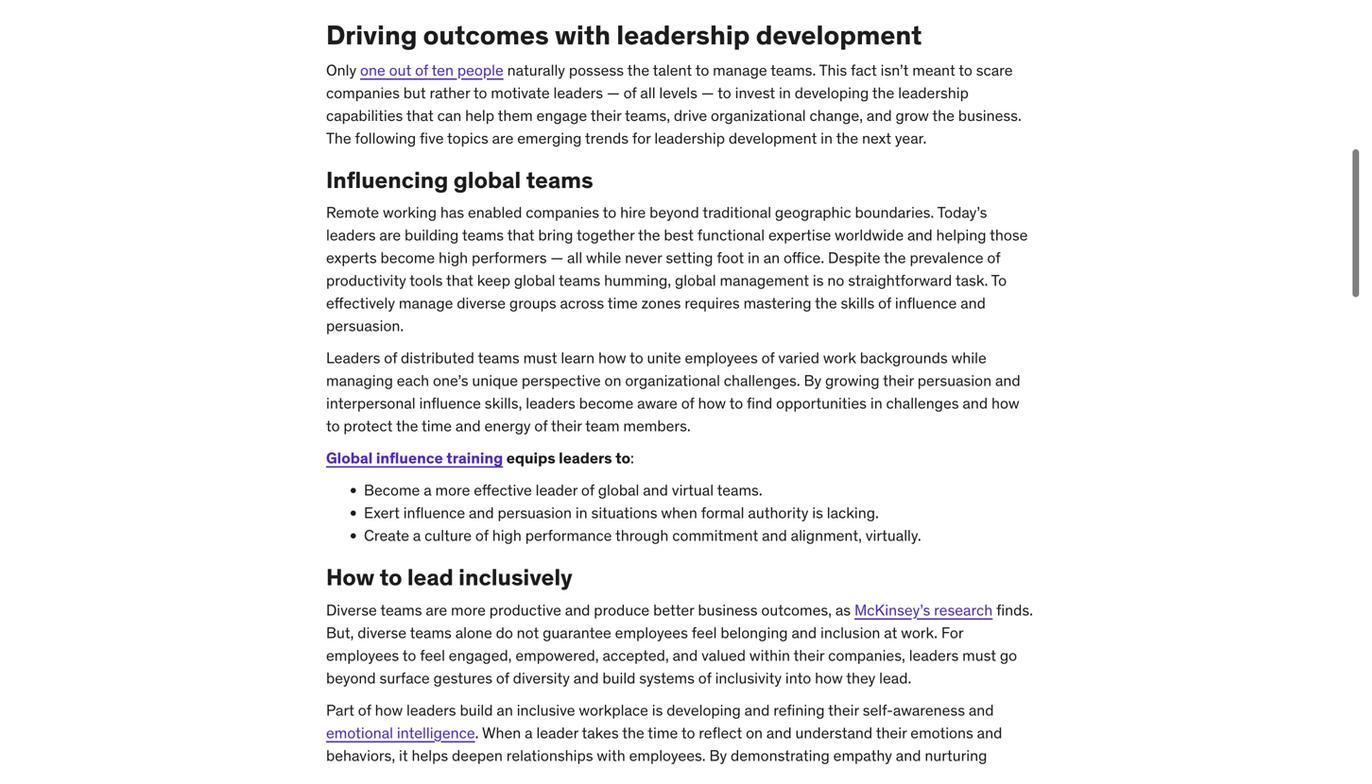 Task type: vqa. For each thing, say whether or not it's contained in the screenshot.
all
yes



Task type: describe. For each thing, give the bounding box(es) containing it.
to left invest
[[718, 83, 732, 102]]

scare
[[976, 60, 1013, 80]]

developing inside naturally possess the talent to manage teams. this fact isn't meant to scare companies but rather to motivate leaders — of all levels — to invest in developing the leadership capabilities that can help them engage their teams, drive organizational change, and grow the business. the following five topics are emerging trends for leadership development in the next year.
[[795, 83, 869, 102]]

organizational inside naturally possess the talent to manage teams. this fact isn't meant to scare companies but rather to motivate leaders — of all levels — to invest in developing the leadership capabilities that can help them engage their teams, drive organizational change, and grow the business. the following five topics are emerging trends for leadership development in the next year.
[[711, 106, 806, 125]]

alone
[[455, 623, 492, 643]]

foot
[[717, 248, 744, 268]]

the inside 'leaders of distributed teams must learn how to unite employees of varied work backgrounds while managing each one's unique perspective on organizational challenges. by growing their persuasion and interpersonal influence skills, leaders become aware of how to find opportunities in challenges and how to protect the time and energy of their team members.'
[[396, 417, 418, 436]]

are inside influencing global teams remote working has enabled companies to hire beyond traditional geographic boundaries. today's leaders are building teams that bring together the best functional expertise worldwide and helping those experts become high performers — all while never setting foot in an office. despite the prevalence of productivity tools that keep global teams humming, global management is no straightforward task. to effectively manage diverse groups across time zones requires mastering the skills of influence and persuasion.
[[380, 226, 401, 245]]

teams down emerging
[[526, 166, 593, 194]]

hire
[[620, 203, 646, 222]]

the
[[326, 128, 351, 148]]

development inside naturally possess the talent to manage teams. this fact isn't meant to scare companies but rather to motivate leaders — of all levels — to invest in developing the leadership capabilities that can help them engage their teams, drive organizational change, and grow the business. the following five topics are emerging trends for leadership development in the next year.
[[729, 128, 817, 148]]

the up never
[[638, 226, 660, 245]]

influence up become on the bottom of page
[[376, 449, 443, 468]]

the left "talent"
[[627, 60, 650, 80]]

year.
[[895, 128, 927, 148]]

time inside 'leaders of distributed teams must learn how to unite employees of varied work backgrounds while managing each one's unique perspective on organizational challenges. by growing their persuasion and interpersonal influence skills, leaders become aware of how to find opportunities in challenges and how to protect the time and energy of their team members.'
[[422, 417, 452, 436]]

of up to on the right top
[[987, 248, 1001, 268]]

in right invest
[[779, 83, 791, 102]]

inclusively
[[459, 564, 573, 592]]

working
[[383, 203, 437, 222]]

of up each
[[384, 348, 397, 368]]

part
[[326, 701, 354, 720]]

meant
[[913, 60, 956, 80]]

mastering
[[744, 294, 812, 313]]

find
[[747, 394, 773, 413]]

grow
[[896, 106, 929, 125]]

emotional intelligence link
[[326, 724, 475, 743]]

global down setting
[[675, 271, 716, 290]]

of up 'situations'
[[581, 481, 595, 500]]

commitment
[[672, 526, 758, 546]]

in inside 'leaders of distributed teams must learn how to unite employees of varied work backgrounds while managing each one's unique perspective on organizational challenges. by growing their persuasion and interpersonal influence skills, leaders become aware of how to find opportunities in challenges and how to protect the time and energy of their team members.'
[[871, 394, 883, 413]]

following
[[355, 128, 416, 148]]

diversity
[[513, 669, 570, 688]]

humming,
[[604, 271, 671, 290]]

challenges.
[[724, 371, 800, 391]]

1 vertical spatial more
[[451, 601, 486, 620]]

rather
[[430, 83, 470, 102]]

for
[[941, 623, 964, 643]]

1 vertical spatial leadership
[[898, 83, 969, 102]]

empowered,
[[516, 646, 599, 665]]

research
[[934, 601, 993, 620]]

. when a leader takes the time to reflect on and understand their emotions and behaviors, it helps deepen relationships with employees. by demonstrating empathy and nurturin
[[326, 724, 1002, 769]]

aware
[[637, 394, 678, 413]]

1 horizontal spatial that
[[446, 271, 474, 290]]

beyond inside finds. but, diverse teams alone do not guarantee employees feel belonging and inclusion at work. for employees to feel engaged, empowered, accepted, and valued within their companies, leaders must go beyond surface gestures of diversity and build systems of inclusivity into how they lead.
[[326, 669, 376, 688]]

organizational inside 'leaders of distributed teams must learn how to unite employees of varied work backgrounds while managing each one's unique perspective on organizational challenges. by growing their persuasion and interpersonal influence skills, leaders become aware of how to find opportunities in challenges and how to protect the time and energy of their team members.'
[[625, 371, 720, 391]]

performance
[[525, 526, 612, 546]]

office.
[[784, 248, 825, 268]]

leader inside . when a leader takes the time to reflect on and understand their emotions and behaviors, it helps deepen relationships with employees. by demonstrating empathy and nurturin
[[536, 724, 579, 743]]

driving outcomes with leadership development
[[326, 19, 928, 52]]

while inside influencing global teams remote working has enabled companies to hire beyond traditional geographic boundaries. today's leaders are building teams that bring together the best functional expertise worldwide and helping those experts become high performers — all while never setting foot in an office. despite the prevalence of productivity tools that keep global teams humming, global management is no straightforward task. to effectively manage diverse groups across time zones requires mastering the skills of influence and persuasion.
[[586, 248, 621, 268]]

boundaries.
[[855, 203, 934, 222]]

.
[[475, 724, 479, 743]]

all inside influencing global teams remote working has enabled companies to hire beyond traditional geographic boundaries. today's leaders are building teams that bring together the best functional expertise worldwide and helping those experts become high performers — all while never setting foot in an office. despite the prevalence of productivity tools that keep global teams humming, global management is no straightforward task. to effectively manage diverse groups across time zones requires mastering the skills of influence and persuasion.
[[567, 248, 583, 268]]

teams down lead
[[380, 601, 422, 620]]

diverse teams are more productive and produce better business outcomes, as mckinsey's research
[[326, 601, 993, 620]]

to left unite
[[630, 348, 644, 368]]

to down team
[[616, 449, 631, 468]]

outcomes,
[[761, 601, 832, 620]]

create
[[364, 526, 409, 546]]

finds.
[[997, 601, 1033, 620]]

their inside part of how leaders build an inclusive workplace is developing and refining their self-awareness and emotional intelligence
[[828, 701, 859, 720]]

persuasion inside the become a more effective leader of global and virtual teams. exert influence and persuasion in situations when formal authority is lacking. create a culture of high performance through commitment and alignment, virtually.
[[498, 504, 572, 523]]

teams. inside naturally possess the talent to manage teams. this fact isn't meant to scare companies but rather to motivate leaders — of all levels — to invest in developing the leadership capabilities that can help them engage their teams, drive organizational change, and grow the business. the following five topics are emerging trends for leadership development in the next year.
[[771, 60, 816, 80]]

diverse inside influencing global teams remote working has enabled companies to hire beyond traditional geographic boundaries. today's leaders are building teams that bring together the best functional expertise worldwide and helping those experts become high performers — all while never setting foot in an office. despite the prevalence of productivity tools that keep global teams humming, global management is no straightforward task. to effectively manage diverse groups across time zones requires mastering the skills of influence and persuasion.
[[457, 294, 506, 313]]

1 horizontal spatial —
[[607, 83, 620, 102]]

across
[[560, 294, 604, 313]]

is inside part of how leaders build an inclusive workplace is developing and refining their self-awareness and emotional intelligence
[[652, 701, 663, 720]]

teams up 'across'
[[559, 271, 601, 290]]

build inside finds. but, diverse teams alone do not guarantee employees feel belonging and inclusion at work. for employees to feel engaged, empowered, accepted, and valued within their companies, leaders must go beyond surface gestures of diversity and build systems of inclusivity into how they lead.
[[603, 669, 636, 688]]

employees inside 'leaders of distributed teams must learn how to unite employees of varied work backgrounds while managing each one's unique perspective on organizational challenges. by growing their persuasion and interpersonal influence skills, leaders become aware of how to find opportunities in challenges and how to protect the time and energy of their team members.'
[[685, 348, 758, 368]]

when
[[661, 504, 698, 523]]

this
[[819, 60, 847, 80]]

by inside . when a leader takes the time to reflect on and understand their emotions and behaviors, it helps deepen relationships with employees. by demonstrating empathy and nurturin
[[709, 746, 727, 766]]

workplace
[[579, 701, 648, 720]]

inclusion
[[821, 623, 881, 643]]

interpersonal
[[326, 394, 416, 413]]

backgrounds
[[860, 348, 948, 368]]

productive
[[489, 601, 561, 620]]

to left lead
[[380, 564, 402, 592]]

of right culture
[[475, 526, 489, 546]]

all inside naturally possess the talent to manage teams. this fact isn't meant to scare companies but rather to motivate leaders — of all levels — to invest in developing the leadership capabilities that can help them engage their teams, drive organizational change, and grow the business. the following five topics are emerging trends for leadership development in the next year.
[[640, 83, 656, 102]]

1 horizontal spatial feel
[[692, 623, 717, 643]]

belonging
[[721, 623, 788, 643]]

managing
[[326, 371, 393, 391]]

naturally possess the talent to manage teams. this fact isn't meant to scare companies but rather to motivate leaders — of all levels — to invest in developing the leadership capabilities that can help them engage their teams, drive organizational change, and grow the business. the following five topics are emerging trends for leadership development in the next year.
[[326, 60, 1022, 148]]

trends
[[585, 128, 629, 148]]

companies inside influencing global teams remote working has enabled companies to hire beyond traditional geographic boundaries. today's leaders are building teams that bring together the best functional expertise worldwide and helping those experts become high performers — all while never setting foot in an office. despite the prevalence of productivity tools that keep global teams humming, global management is no straightforward task. to effectively manage diverse groups across time zones requires mastering the skills of influence and persuasion.
[[526, 203, 599, 222]]

prevalence
[[910, 248, 984, 268]]

surface
[[380, 669, 430, 688]]

in down change, at right
[[821, 128, 833, 148]]

only one out of ten people
[[326, 60, 504, 80]]

how
[[326, 564, 375, 592]]

the up straightforward
[[884, 248, 906, 268]]

build inside part of how leaders build an inclusive workplace is developing and refining their self-awareness and emotional intelligence
[[460, 701, 493, 720]]

teams down enabled at the top of the page
[[462, 226, 504, 245]]

change,
[[810, 106, 863, 125]]

functional
[[697, 226, 765, 245]]

virtually.
[[866, 526, 921, 546]]

building
[[405, 226, 459, 245]]

is inside the become a more effective leader of global and virtual teams. exert influence and persuasion in situations when formal authority is lacking. create a culture of high performance through commitment and alignment, virtually.
[[812, 504, 823, 523]]

2 vertical spatial leadership
[[655, 128, 725, 148]]

in inside the become a more effective leader of global and virtual teams. exert influence and persuasion in situations when formal authority is lacking. create a culture of high performance through commitment and alignment, virtually.
[[576, 504, 588, 523]]

their inside naturally possess the talent to manage teams. this fact isn't meant to scare companies but rather to motivate leaders — of all levels — to invest in developing the leadership capabilities that can help them engage their teams, drive organizational change, and grow the business. the following five topics are emerging trends for leadership development in the next year.
[[591, 106, 622, 125]]

of right energy
[[535, 417, 548, 436]]

2 vertical spatial employees
[[326, 646, 399, 665]]

the down no
[[815, 294, 837, 313]]

must inside 'leaders of distributed teams must learn how to unite employees of varied work backgrounds while managing each one's unique perspective on organizational challenges. by growing their persuasion and interpersonal influence skills, leaders become aware of how to find opportunities in challenges and how to protect the time and energy of their team members.'
[[523, 348, 557, 368]]

people
[[457, 60, 504, 80]]

is inside influencing global teams remote working has enabled companies to hire beyond traditional geographic boundaries. today's leaders are building teams that bring together the best functional expertise worldwide and helping those experts become high performers — all while never setting foot in an office. despite the prevalence of productivity tools that keep global teams humming, global management is no straightforward task. to effectively manage diverse groups across time zones requires mastering the skills of influence and persuasion.
[[813, 271, 824, 290]]

to left find
[[729, 394, 743, 413]]

the down change, at right
[[836, 128, 859, 148]]

despite
[[828, 248, 881, 268]]

each
[[397, 371, 429, 391]]

0 vertical spatial leadership
[[617, 19, 750, 52]]

to down people
[[474, 83, 487, 102]]

growing
[[825, 371, 880, 391]]

global up groups
[[514, 271, 555, 290]]

to inside influencing global teams remote working has enabled companies to hire beyond traditional geographic boundaries. today's leaders are building teams that bring together the best functional expertise worldwide and helping those experts become high performers — all while never setting foot in an office. despite the prevalence of productivity tools that keep global teams humming, global management is no straightforward task. to effectively manage diverse groups across time zones requires mastering the skills of influence and persuasion.
[[603, 203, 617, 222]]

five
[[420, 128, 444, 148]]

helps
[[412, 746, 448, 766]]

behaviors,
[[326, 746, 395, 766]]

leaders inside part of how leaders build an inclusive workplace is developing and refining their self-awareness and emotional intelligence
[[407, 701, 456, 720]]

out
[[389, 60, 411, 80]]

of right skills
[[878, 294, 892, 313]]

in inside influencing global teams remote working has enabled companies to hire beyond traditional geographic boundaries. today's leaders are building teams that bring together the best functional expertise worldwide and helping those experts become high performers — all while never setting foot in an office. despite the prevalence of productivity tools that keep global teams humming, global management is no straightforward task. to effectively manage diverse groups across time zones requires mastering the skills of influence and persuasion.
[[748, 248, 760, 268]]

manage inside naturally possess the talent to manage teams. this fact isn't meant to scare companies but rather to motivate leaders — of all levels — to invest in developing the leadership capabilities that can help them engage their teams, drive organizational change, and grow the business. the following five topics are emerging trends for leadership development in the next year.
[[713, 60, 767, 80]]

mckinsey's
[[855, 601, 931, 620]]

unite
[[647, 348, 681, 368]]

influencing global teams remote working has enabled companies to hire beyond traditional geographic boundaries. today's leaders are building teams that bring together the best functional expertise worldwide and helping those experts become high performers — all while never setting foot in an office. despite the prevalence of productivity tools that keep global teams humming, global management is no straightforward task. to effectively manage diverse groups across time zones requires mastering the skills of influence and persuasion.
[[326, 166, 1028, 336]]

possess
[[569, 60, 624, 80]]

become
[[364, 481, 420, 500]]

culture
[[425, 526, 472, 546]]

go
[[1000, 646, 1017, 665]]

task.
[[956, 271, 988, 290]]

leaders inside finds. but, diverse teams alone do not guarantee employees feel belonging and inclusion at work. for employees to feel engaged, empowered, accepted, and valued within their companies, leaders must go beyond surface gestures of diversity and build systems of inclusivity into how they lead.
[[909, 646, 959, 665]]

intelligence
[[397, 724, 475, 743]]

to inside . when a leader takes the time to reflect on and understand their emotions and behaviors, it helps deepen relationships with employees. by demonstrating empathy and nurturin
[[681, 724, 695, 743]]

global up enabled at the top of the page
[[453, 166, 521, 194]]

time inside . when a leader takes the time to reflect on and understand their emotions and behaviors, it helps deepen relationships with employees. by demonstrating empathy and nurturin
[[648, 724, 678, 743]]

2 vertical spatial are
[[426, 601, 447, 620]]

leaders inside influencing global teams remote working has enabled companies to hire beyond traditional geographic boundaries. today's leaders are building teams that bring together the best functional expertise worldwide and helping those experts become high performers — all while never setting foot in an office. despite the prevalence of productivity tools that keep global teams humming, global management is no straightforward task. to effectively manage diverse groups across time zones requires mastering the skills of influence and persuasion.
[[326, 226, 376, 245]]

formal
[[701, 504, 745, 523]]

into
[[786, 669, 811, 688]]

today's
[[937, 203, 987, 222]]

geographic
[[775, 203, 851, 222]]

invest
[[735, 83, 775, 102]]

and inside naturally possess the talent to manage teams. this fact isn't meant to scare companies but rather to motivate leaders — of all levels — to invest in developing the leadership capabilities that can help them engage their teams, drive organizational change, and grow the business. the following five topics are emerging trends for leadership development in the next year.
[[867, 106, 892, 125]]



Task type: locate. For each thing, give the bounding box(es) containing it.
organizational down unite
[[625, 371, 720, 391]]

drive
[[674, 106, 707, 125]]

lacking.
[[827, 504, 879, 523]]

teams inside finds. but, diverse teams alone do not guarantee employees feel belonging and inclusion at work. for employees to feel engaged, empowered, accepted, and valued within their companies, leaders must go beyond surface gestures of diversity and build systems of inclusivity into how they lead.
[[410, 623, 452, 643]]

never
[[625, 248, 662, 268]]

experts
[[326, 248, 377, 268]]

diverse inside finds. but, diverse teams alone do not guarantee employees feel belonging and inclusion at work. for employees to feel engaged, empowered, accepted, and valued within their companies, leaders must go beyond surface gestures of diversity and build systems of inclusivity into how they lead.
[[358, 623, 407, 643]]

0 vertical spatial development
[[756, 19, 922, 52]]

how to lead inclusively
[[326, 564, 573, 592]]

global influence training link
[[326, 449, 503, 468]]

with down takes
[[597, 746, 626, 766]]

one's
[[433, 371, 468, 391]]

equips
[[506, 449, 556, 468]]

1 horizontal spatial high
[[492, 526, 522, 546]]

0 vertical spatial manage
[[713, 60, 767, 80]]

become a more effective leader of global and virtual teams. exert influence and persuasion in situations when formal authority is lacking. create a culture of high performance through commitment and alignment, virtually.
[[364, 481, 925, 546]]

deepen
[[452, 746, 503, 766]]

1 horizontal spatial diverse
[[457, 294, 506, 313]]

high inside influencing global teams remote working has enabled companies to hire beyond traditional geographic boundaries. today's leaders are building teams that bring together the best functional expertise worldwide and helping those experts become high performers — all while never setting foot in an office. despite the prevalence of productivity tools that keep global teams humming, global management is no straightforward task. to effectively manage diverse groups across time zones requires mastering the skills of influence and persuasion.
[[439, 248, 468, 268]]

0 vertical spatial with
[[555, 19, 611, 52]]

time inside influencing global teams remote working has enabled companies to hire beyond traditional geographic boundaries. today's leaders are building teams that bring together the best functional expertise worldwide and helping those experts become high performers — all while never setting foot in an office. despite the prevalence of productivity tools that keep global teams humming, global management is no straightforward task. to effectively manage diverse groups across time zones requires mastering the skills of influence and persuasion.
[[608, 294, 638, 313]]

with inside . when a leader takes the time to reflect on and understand their emotions and behaviors, it helps deepen relationships with employees. by demonstrating empathy and nurturin
[[597, 746, 626, 766]]

time
[[608, 294, 638, 313], [422, 417, 452, 436], [648, 724, 678, 743]]

worldwide
[[835, 226, 904, 245]]

their inside . when a leader takes the time to reflect on and understand their emotions and behaviors, it helps deepen relationships with employees. by demonstrating empathy and nurturin
[[876, 724, 907, 743]]

0 vertical spatial feel
[[692, 623, 717, 643]]

to right "talent"
[[696, 60, 709, 80]]

an up when
[[497, 701, 513, 720]]

0 vertical spatial is
[[813, 271, 824, 290]]

manage inside influencing global teams remote working has enabled companies to hire beyond traditional geographic boundaries. today's leaders are building teams that bring together the best functional expertise worldwide and helping those experts become high performers — all while never setting foot in an office. despite the prevalence of productivity tools that keep global teams humming, global management is no straightforward task. to effectively manage diverse groups across time zones requires mastering the skills of influence and persuasion.
[[399, 294, 453, 313]]

not
[[517, 623, 539, 643]]

leaders down team
[[559, 449, 612, 468]]

1 horizontal spatial beyond
[[650, 203, 699, 222]]

how right learn
[[598, 348, 626, 368]]

teams. left this
[[771, 60, 816, 80]]

2 horizontal spatial that
[[507, 226, 535, 245]]

development down invest
[[729, 128, 817, 148]]

are down them
[[492, 128, 514, 148]]

persuasion up challenges
[[918, 371, 992, 391]]

more inside the become a more effective leader of global and virtual teams. exert influence and persuasion in situations when formal authority is lacking. create a culture of high performance through commitment and alignment, virtually.
[[435, 481, 470, 500]]

0 horizontal spatial teams.
[[717, 481, 763, 500]]

an inside influencing global teams remote working has enabled companies to hire beyond traditional geographic boundaries. today's leaders are building teams that bring together the best functional expertise worldwide and helping those experts become high performers — all while never setting foot in an office. despite the prevalence of productivity tools that keep global teams humming, global management is no straightforward task. to effectively manage diverse groups across time zones requires mastering the skills of influence and persuasion.
[[764, 248, 780, 268]]

influence inside influencing global teams remote working has enabled companies to hire beyond traditional geographic boundaries. today's leaders are building teams that bring together the best functional expertise worldwide and helping those experts become high performers — all while never setting foot in an office. despite the prevalence of productivity tools that keep global teams humming, global management is no straightforward task. to effectively manage diverse groups across time zones requires mastering the skills of influence and persuasion.
[[895, 294, 957, 313]]

become inside influencing global teams remote working has enabled companies to hire beyond traditional geographic boundaries. today's leaders are building teams that bring together the best functional expertise worldwide and helping those experts become high performers — all while never setting foot in an office. despite the prevalence of productivity tools that keep global teams humming, global management is no straightforward task. to effectively manage diverse groups across time zones requires mastering the skills of influence and persuasion.
[[381, 248, 435, 268]]

naturally
[[507, 60, 565, 80]]

takes
[[582, 724, 619, 743]]

0 vertical spatial leader
[[536, 481, 578, 500]]

perspective
[[522, 371, 601, 391]]

0 vertical spatial must
[[523, 348, 557, 368]]

time down humming,
[[608, 294, 638, 313]]

must inside finds. but, diverse teams alone do not guarantee employees feel belonging and inclusion at work. for employees to feel engaged, empowered, accepted, and valued within their companies, leaders must go beyond surface gestures of diversity and build systems of inclusivity into how they lead.
[[963, 646, 996, 665]]

0 vertical spatial developing
[[795, 83, 869, 102]]

influence inside the become a more effective leader of global and virtual teams. exert influence and persuasion in situations when formal authority is lacking. create a culture of high performance through commitment and alignment, virtually.
[[403, 504, 465, 523]]

is left no
[[813, 271, 824, 290]]

0 horizontal spatial beyond
[[326, 669, 376, 688]]

teams. inside the become a more effective leader of global and virtual teams. exert influence and persuasion in situations when formal authority is lacking. create a culture of high performance through commitment and alignment, virtually.
[[717, 481, 763, 500]]

2 vertical spatial time
[[648, 724, 678, 743]]

— down possess
[[607, 83, 620, 102]]

0 horizontal spatial companies
[[326, 83, 400, 102]]

with up possess
[[555, 19, 611, 52]]

the down "isn't"
[[872, 83, 895, 102]]

on inside . when a leader takes the time to reflect on and understand their emotions and behaviors, it helps deepen relationships with employees. by demonstrating empathy and nurturin
[[746, 724, 763, 743]]

a right create
[[413, 526, 421, 546]]

1 horizontal spatial must
[[963, 646, 996, 665]]

0 vertical spatial teams.
[[771, 60, 816, 80]]

in down the growing
[[871, 394, 883, 413]]

feel up surface
[[420, 646, 445, 665]]

0 horizontal spatial diverse
[[358, 623, 407, 643]]

0 horizontal spatial —
[[551, 248, 564, 268]]

capabilities
[[326, 106, 403, 125]]

of up emotional
[[358, 701, 371, 720]]

1 vertical spatial by
[[709, 746, 727, 766]]

0 vertical spatial diverse
[[457, 294, 506, 313]]

by
[[804, 371, 822, 391], [709, 746, 727, 766]]

0 horizontal spatial while
[[586, 248, 621, 268]]

engaged,
[[449, 646, 512, 665]]

that down but
[[406, 106, 434, 125]]

manage up invest
[[713, 60, 767, 80]]

is down systems
[[652, 701, 663, 720]]

1 vertical spatial build
[[460, 701, 493, 720]]

companies inside naturally possess the talent to manage teams. this fact isn't meant to scare companies but rather to motivate leaders — of all levels — to invest in developing the leadership capabilities that can help them engage their teams, drive organizational change, and grow the business. the following five topics are emerging trends for leadership development in the next year.
[[326, 83, 400, 102]]

0 vertical spatial become
[[381, 248, 435, 268]]

1 horizontal spatial while
[[952, 348, 987, 368]]

energy
[[484, 417, 531, 436]]

guarantee
[[543, 623, 611, 643]]

of up challenges.
[[762, 348, 775, 368]]

0 horizontal spatial on
[[605, 371, 622, 391]]

to inside finds. but, diverse teams alone do not guarantee employees feel belonging and inclusion at work. for employees to feel engaged, empowered, accepted, and valued within their companies, leaders must go beyond surface gestures of diversity and build systems of inclusivity into how they lead.
[[403, 646, 416, 665]]

leaders up the engage
[[554, 83, 603, 102]]

1 vertical spatial are
[[380, 226, 401, 245]]

manage down tools
[[399, 294, 453, 313]]

leader
[[536, 481, 578, 500], [536, 724, 579, 743]]

feel
[[692, 623, 717, 643], [420, 646, 445, 665]]

expertise
[[769, 226, 831, 245]]

management
[[720, 271, 809, 290]]

1 vertical spatial is
[[812, 504, 823, 523]]

0 vertical spatial all
[[640, 83, 656, 102]]

0 horizontal spatial by
[[709, 746, 727, 766]]

levels
[[659, 83, 698, 102]]

understand
[[796, 724, 873, 743]]

how
[[598, 348, 626, 368], [698, 394, 726, 413], [992, 394, 1020, 413], [815, 669, 843, 688], [375, 701, 403, 720]]

leadership up "talent"
[[617, 19, 750, 52]]

on inside 'leaders of distributed teams must learn how to unite employees of varied work backgrounds while managing each one's unique perspective on organizational challenges. by growing their persuasion and interpersonal influence skills, leaders become aware of how to find opportunities in challenges and how to protect the time and energy of their team members.'
[[605, 371, 622, 391]]

of left ten
[[415, 60, 428, 80]]

but
[[403, 83, 426, 102]]

gestures
[[433, 669, 493, 688]]

straightforward
[[848, 271, 952, 290]]

must up perspective
[[523, 348, 557, 368]]

1 vertical spatial organizational
[[625, 371, 720, 391]]

2 horizontal spatial are
[[492, 128, 514, 148]]

traditional
[[703, 203, 771, 222]]

1 horizontal spatial persuasion
[[918, 371, 992, 391]]

of down engaged,
[[496, 669, 509, 688]]

virtual
[[672, 481, 714, 500]]

global up 'situations'
[[598, 481, 639, 500]]

1 horizontal spatial manage
[[713, 60, 767, 80]]

it
[[399, 746, 408, 766]]

by inside 'leaders of distributed teams must learn how to unite employees of varied work backgrounds while managing each one's unique perspective on organizational challenges. by growing their persuasion and interpersonal influence skills, leaders become aware of how to find opportunities in challenges and how to protect the time and energy of their team members.'
[[804, 371, 822, 391]]

with
[[555, 19, 611, 52], [597, 746, 626, 766]]

persuasion down "effective"
[[498, 504, 572, 523]]

together
[[577, 226, 635, 245]]

time up global influence training link
[[422, 417, 452, 436]]

2 horizontal spatial —
[[701, 83, 714, 102]]

leader down the equips
[[536, 481, 578, 500]]

developing
[[795, 83, 869, 102], [667, 701, 741, 720]]

0 vertical spatial beyond
[[650, 203, 699, 222]]

how up emotional intelligence link
[[375, 701, 403, 720]]

0 horizontal spatial that
[[406, 106, 434, 125]]

1 horizontal spatial developing
[[795, 83, 869, 102]]

enabled
[[468, 203, 522, 222]]

1 vertical spatial persuasion
[[498, 504, 572, 523]]

groups
[[509, 294, 556, 313]]

0 vertical spatial an
[[764, 248, 780, 268]]

leaders
[[554, 83, 603, 102], [326, 226, 376, 245], [526, 394, 576, 413], [559, 449, 612, 468], [909, 646, 959, 665], [407, 701, 456, 720]]

when
[[482, 724, 521, 743]]

zones
[[642, 294, 681, 313]]

learn
[[561, 348, 595, 368]]

to up together
[[603, 203, 617, 222]]

2 horizontal spatial time
[[648, 724, 678, 743]]

build up .
[[460, 701, 493, 720]]

all down bring
[[567, 248, 583, 268]]

more up alone
[[451, 601, 486, 620]]

0 horizontal spatial are
[[380, 226, 401, 245]]

0 vertical spatial organizational
[[711, 106, 806, 125]]

of down valued
[[698, 669, 712, 688]]

0 vertical spatial more
[[435, 481, 470, 500]]

influence up culture
[[403, 504, 465, 523]]

emerging
[[517, 128, 582, 148]]

must
[[523, 348, 557, 368], [963, 646, 996, 665]]

build down accepted,
[[603, 669, 636, 688]]

1 horizontal spatial a
[[424, 481, 432, 500]]

— inside influencing global teams remote working has enabled companies to hire beyond traditional geographic boundaries. today's leaders are building teams that bring together the best functional expertise worldwide and helping those experts become high performers — all while never setting foot in an office. despite the prevalence of productivity tools that keep global teams humming, global management is no straightforward task. to effectively manage diverse groups across time zones requires mastering the skills of influence and persuasion.
[[551, 248, 564, 268]]

diverse
[[457, 294, 506, 313], [358, 623, 407, 643]]

systems
[[639, 669, 695, 688]]

to left the protect
[[326, 417, 340, 436]]

0 vertical spatial employees
[[685, 348, 758, 368]]

0 horizontal spatial all
[[567, 248, 583, 268]]

1 horizontal spatial companies
[[526, 203, 599, 222]]

become inside 'leaders of distributed teams must learn how to unite employees of varied work backgrounds while managing each one's unique perspective on organizational challenges. by growing their persuasion and interpersonal influence skills, leaders become aware of how to find opportunities in challenges and how to protect the time and energy of their team members.'
[[579, 394, 634, 413]]

are inside naturally possess the talent to manage teams. this fact isn't meant to scare companies but rather to motivate leaders — of all levels — to invest in developing the leadership capabilities that can help them engage their teams, drive organizational change, and grow the business. the following five topics are emerging trends for leadership development in the next year.
[[492, 128, 514, 148]]

is up 'alignment,'
[[812, 504, 823, 523]]

that up the performers in the left top of the page
[[507, 226, 535, 245]]

of inside part of how leaders build an inclusive workplace is developing and refining their self-awareness and emotional intelligence
[[358, 701, 371, 720]]

0 vertical spatial high
[[439, 248, 468, 268]]

1 horizontal spatial are
[[426, 601, 447, 620]]

1 horizontal spatial by
[[804, 371, 822, 391]]

all
[[640, 83, 656, 102], [567, 248, 583, 268]]

0 horizontal spatial feel
[[420, 646, 445, 665]]

1 vertical spatial diverse
[[358, 623, 407, 643]]

topics
[[447, 128, 489, 148]]

distributed
[[401, 348, 475, 368]]

0 horizontal spatial persuasion
[[498, 504, 572, 523]]

employees down but,
[[326, 646, 399, 665]]

an inside part of how leaders build an inclusive workplace is developing and refining their self-awareness and emotional intelligence
[[497, 701, 513, 720]]

1 vertical spatial beyond
[[326, 669, 376, 688]]

1 horizontal spatial on
[[746, 724, 763, 743]]

— up the "drive"
[[701, 83, 714, 102]]

high down building
[[439, 248, 468, 268]]

of right aware
[[681, 394, 694, 413]]

global inside the become a more effective leader of global and virtual teams. exert influence and persuasion in situations when formal authority is lacking. create a culture of high performance through commitment and alignment, virtually.
[[598, 481, 639, 500]]

0 horizontal spatial must
[[523, 348, 557, 368]]

1 vertical spatial all
[[567, 248, 583, 268]]

refining
[[774, 701, 825, 720]]

1 vertical spatial companies
[[526, 203, 599, 222]]

1 vertical spatial an
[[497, 701, 513, 720]]

1 horizontal spatial build
[[603, 669, 636, 688]]

2 vertical spatial is
[[652, 701, 663, 720]]

best
[[664, 226, 694, 245]]

produce
[[594, 601, 650, 620]]

in right foot
[[748, 248, 760, 268]]

all up teams,
[[640, 83, 656, 102]]

their down backgrounds
[[883, 371, 914, 391]]

leaders inside naturally possess the talent to manage teams. this fact isn't meant to scare companies but rather to motivate leaders — of all levels — to invest in developing the leadership capabilities that can help them engage their teams, drive organizational change, and grow the business. the following five topics are emerging trends for leadership development in the next year.
[[554, 83, 603, 102]]

to up employees.
[[681, 724, 695, 743]]

beyond up part
[[326, 669, 376, 688]]

0 vertical spatial persuasion
[[918, 371, 992, 391]]

1 horizontal spatial become
[[579, 394, 634, 413]]

fact
[[851, 60, 877, 80]]

feel up valued
[[692, 623, 717, 643]]

development up this
[[756, 19, 922, 52]]

1 vertical spatial feel
[[420, 646, 445, 665]]

by down reflect
[[709, 746, 727, 766]]

inclusivity
[[715, 669, 782, 688]]

mckinsey's research link
[[855, 601, 993, 620]]

are
[[492, 128, 514, 148], [380, 226, 401, 245], [426, 601, 447, 620]]

relationships
[[507, 746, 593, 766]]

organizational down invest
[[711, 106, 806, 125]]

developing inside part of how leaders build an inclusive workplace is developing and refining their self-awareness and emotional intelligence
[[667, 701, 741, 720]]

2 vertical spatial a
[[525, 724, 533, 743]]

persuasion inside 'leaders of distributed teams must learn how to unite employees of varied work backgrounds while managing each one's unique perspective on organizational challenges. by growing their persuasion and interpersonal influence skills, leaders become aware of how to find opportunities in challenges and how to protect the time and energy of their team members.'
[[918, 371, 992, 391]]

high inside the become a more effective leader of global and virtual teams. exert influence and persuasion in situations when formal authority is lacking. create a culture of high performance through commitment and alignment, virtually.
[[492, 526, 522, 546]]

0 vertical spatial on
[[605, 371, 622, 391]]

0 vertical spatial while
[[586, 248, 621, 268]]

while down together
[[586, 248, 621, 268]]

become
[[381, 248, 435, 268], [579, 394, 634, 413]]

0 vertical spatial by
[[804, 371, 822, 391]]

help
[[465, 106, 494, 125]]

1 horizontal spatial all
[[640, 83, 656, 102]]

finds. but, diverse teams alone do not guarantee employees feel belonging and inclusion at work. for employees to feel engaged, empowered, accepted, and valued within their companies, leaders must go beyond surface gestures of diversity and build systems of inclusivity into how they lead.
[[326, 601, 1033, 688]]

teams left alone
[[410, 623, 452, 643]]

their up into
[[794, 646, 825, 665]]

to left "scare"
[[959, 60, 973, 80]]

leadership down meant
[[898, 83, 969, 102]]

0 vertical spatial time
[[608, 294, 638, 313]]

1 vertical spatial manage
[[399, 294, 453, 313]]

work
[[823, 348, 856, 368]]

teams inside 'leaders of distributed teams must learn how to unite employees of varied work backgrounds while managing each one's unique perspective on organizational challenges. by growing their persuasion and interpersonal influence skills, leaders become aware of how to find opportunities in challenges and how to protect the time and energy of their team members.'
[[478, 348, 520, 368]]

their up the understand
[[828, 701, 859, 720]]

in up performance
[[576, 504, 588, 523]]

a inside . when a leader takes the time to reflect on and understand their emotions and behaviors, it helps deepen relationships with employees. by demonstrating empathy and nurturin
[[525, 724, 533, 743]]

the right grow
[[933, 106, 955, 125]]

that right tools
[[446, 271, 474, 290]]

inclusive
[[517, 701, 575, 720]]

0 horizontal spatial a
[[413, 526, 421, 546]]

work.
[[901, 623, 938, 643]]

influence inside 'leaders of distributed teams must learn how to unite employees of varied work backgrounds while managing each one's unique perspective on organizational challenges. by growing their persuasion and interpersonal influence skills, leaders become aware of how to find opportunities in challenges and how to protect the time and energy of their team members.'
[[419, 394, 481, 413]]

how inside part of how leaders build an inclusive workplace is developing and refining their self-awareness and emotional intelligence
[[375, 701, 403, 720]]

leadership down the "drive"
[[655, 128, 725, 148]]

0 vertical spatial a
[[424, 481, 432, 500]]

their up 'trends'
[[591, 106, 622, 125]]

1 vertical spatial must
[[963, 646, 996, 665]]

leaders up intelligence
[[407, 701, 456, 720]]

must left the go
[[963, 646, 996, 665]]

while inside 'leaders of distributed teams must learn how to unite employees of varied work backgrounds while managing each one's unique perspective on organizational challenges. by growing their persuasion and interpersonal influence skills, leaders become aware of how to find opportunities in challenges and how to protect the time and energy of their team members.'
[[952, 348, 987, 368]]

beyond inside influencing global teams remote working has enabled companies to hire beyond traditional geographic boundaries. today's leaders are building teams that bring together the best functional expertise worldwide and helping those experts become high performers — all while never setting foot in an office. despite the prevalence of productivity tools that keep global teams humming, global management is no straightforward task. to effectively manage diverse groups across time zones requires mastering the skills of influence and persuasion.
[[650, 203, 699, 222]]

setting
[[666, 248, 713, 268]]

lead
[[407, 564, 454, 592]]

by up "opportunities"
[[804, 371, 822, 391]]

employees.
[[629, 746, 706, 766]]

how left find
[[698, 394, 726, 413]]

are down the working
[[380, 226, 401, 245]]

teams. up formal
[[717, 481, 763, 500]]

their inside finds. but, diverse teams alone do not guarantee employees feel belonging and inclusion at work. for employees to feel engaged, empowered, accepted, and valued within their companies, leaders must go beyond surface gestures of diversity and build systems of inclusivity into how they lead.
[[794, 646, 825, 665]]

become up tools
[[381, 248, 435, 268]]

2 vertical spatial that
[[446, 271, 474, 290]]

1 vertical spatial employees
[[615, 623, 688, 643]]

global
[[453, 166, 521, 194], [514, 271, 555, 290], [675, 271, 716, 290], [598, 481, 639, 500]]

1 horizontal spatial time
[[608, 294, 638, 313]]

skills,
[[485, 394, 522, 413]]

that inside naturally possess the talent to manage teams. this fact isn't meant to scare companies but rather to motivate leaders — of all levels — to invest in developing the leadership capabilities that can help them engage their teams, drive organizational change, and grow the business. the following five topics are emerging trends for leadership development in the next year.
[[406, 106, 434, 125]]

while up challenges
[[952, 348, 987, 368]]

0 horizontal spatial time
[[422, 417, 452, 436]]

do
[[496, 623, 513, 643]]

1 vertical spatial a
[[413, 526, 421, 546]]

better
[[653, 601, 694, 620]]

alignment,
[[791, 526, 862, 546]]

for
[[632, 128, 651, 148]]

helping
[[936, 226, 987, 245]]

1 vertical spatial with
[[597, 746, 626, 766]]

to up surface
[[403, 646, 416, 665]]

beyond up best
[[650, 203, 699, 222]]

1 vertical spatial development
[[729, 128, 817, 148]]

a down global influence training link
[[424, 481, 432, 500]]

1 vertical spatial become
[[579, 394, 634, 413]]

0 horizontal spatial developing
[[667, 701, 741, 720]]

1 vertical spatial on
[[746, 724, 763, 743]]

leaders inside 'leaders of distributed teams must learn how to unite employees of varied work backgrounds while managing each one's unique perspective on organizational challenges. by growing their persuasion and interpersonal influence skills, leaders become aware of how to find opportunities in challenges and how to protect the time and energy of their team members.'
[[526, 394, 576, 413]]

how inside finds. but, diverse teams alone do not guarantee employees feel belonging and inclusion at work. for employees to feel engaged, empowered, accepted, and valued within their companies, leaders must go beyond surface gestures of diversity and build systems of inclusivity into how they lead.
[[815, 669, 843, 688]]

their left team
[[551, 417, 582, 436]]

how right challenges
[[992, 394, 1020, 413]]

0 horizontal spatial manage
[[399, 294, 453, 313]]

to
[[991, 271, 1007, 290]]

0 vertical spatial build
[[603, 669, 636, 688]]

on
[[605, 371, 622, 391], [746, 724, 763, 743]]

the down workplace
[[622, 724, 645, 743]]

the inside . when a leader takes the time to reflect on and understand their emotions and behaviors, it helps deepen relationships with employees. by demonstrating empathy and nurturin
[[622, 724, 645, 743]]

1 vertical spatial developing
[[667, 701, 741, 720]]

more
[[435, 481, 470, 500], [451, 601, 486, 620]]

accepted,
[[603, 646, 669, 665]]

teams up unique
[[478, 348, 520, 368]]

0 vertical spatial companies
[[326, 83, 400, 102]]

influence down straightforward
[[895, 294, 957, 313]]

the up global influence training link
[[396, 417, 418, 436]]

part of how leaders build an inclusive workplace is developing and refining their self-awareness and emotional intelligence
[[326, 701, 994, 743]]

leader inside the become a more effective leader of global and virtual teams. exert influence and persuasion in situations when formal authority is lacking. create a culture of high performance through commitment and alignment, virtually.
[[536, 481, 578, 500]]

outcomes
[[423, 19, 549, 52]]

of inside naturally possess the talent to manage teams. this fact isn't meant to scare companies but rather to motivate leaders — of all levels — to invest in developing the leadership capabilities that can help them engage their teams, drive organizational change, and grow the business. the following five topics are emerging trends for leadership development in the next year.
[[624, 83, 637, 102]]

leaders up experts
[[326, 226, 376, 245]]

leaders down perspective
[[526, 394, 576, 413]]

1 horizontal spatial teams.
[[771, 60, 816, 80]]

1 vertical spatial high
[[492, 526, 522, 546]]

the
[[627, 60, 650, 80], [872, 83, 895, 102], [933, 106, 955, 125], [836, 128, 859, 148], [638, 226, 660, 245], [884, 248, 906, 268], [815, 294, 837, 313], [396, 417, 418, 436], [622, 724, 645, 743]]



